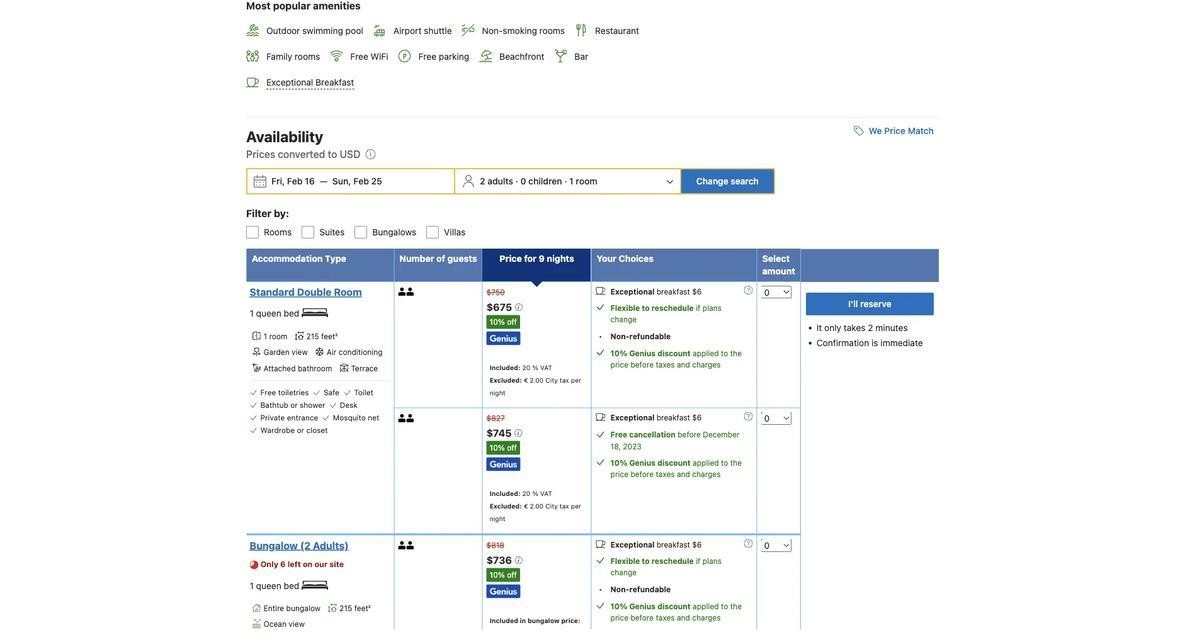 Task type: describe. For each thing, give the bounding box(es) containing it.
city for $745
[[546, 502, 558, 510]]

entrance
[[287, 413, 318, 422]]

or for bathtub
[[290, 400, 298, 409]]

view for garden view
[[292, 348, 308, 357]]

takes
[[844, 323, 866, 333]]

entire
[[264, 604, 284, 613]]

change search button
[[681, 170, 774, 193]]

10% genius discount for $675
[[611, 349, 691, 358]]

we price match
[[869, 126, 934, 136]]

mosquito net
[[333, 413, 379, 422]]

free for free cancellation
[[611, 430, 627, 439]]

only 6 left on our site
[[260, 560, 344, 569]]

non- for $675
[[611, 332, 629, 341]]

2 adults · 0 children · 1 room
[[480, 176, 597, 187]]

only
[[260, 560, 278, 569]]

2 applied from the top
[[693, 459, 719, 467]]

usd
[[340, 148, 361, 160]]

double
[[297, 286, 332, 298]]

terrace
[[351, 364, 378, 373]]

more details on meals and payment options image for if plans change
[[744, 286, 753, 295]]

included in bungalow price:
[[490, 617, 580, 624]]

airport
[[393, 25, 422, 36]]

the for $675
[[730, 349, 742, 358]]

site
[[329, 560, 344, 569]]

number
[[399, 254, 434, 264]]

change for $736
[[611, 568, 637, 577]]

adults
[[488, 176, 513, 187]]

included: 20 % vat for $745
[[490, 489, 552, 497]]

converted
[[278, 148, 325, 160]]

confirmation
[[817, 338, 869, 348]]

215 feet² for 1 room
[[306, 332, 338, 341]]

feet² for bungalow
[[354, 604, 371, 613]]

and for $736
[[677, 614, 690, 622]]

included: 20 % vat for $675
[[490, 364, 552, 371]]

18,
[[611, 442, 621, 451]]

more details on meals and payment options image
[[744, 539, 753, 548]]

prices
[[246, 148, 275, 160]]

2 applied to the price before taxes and charges from the top
[[611, 459, 742, 479]]

2 the from the top
[[730, 459, 742, 467]]

—
[[320, 176, 327, 187]]

1 occupancy image from the top
[[406, 414, 415, 422]]

number of guests
[[399, 254, 477, 264]]

0
[[521, 176, 526, 187]]

on
[[303, 560, 313, 569]]

attached
[[264, 364, 296, 373]]

applied for $736
[[693, 602, 719, 611]]

type
[[325, 254, 346, 264]]

prices converted to usd
[[246, 148, 361, 160]]

standard
[[250, 286, 295, 298]]

$827
[[487, 414, 505, 423]]

change
[[696, 176, 728, 187]]

2 discount from the top
[[658, 459, 691, 467]]

1 down bungalow
[[250, 580, 254, 591]]

2 adults · 0 children · 1 room button
[[457, 170, 679, 193]]

1 inside dropdown button
[[569, 176, 574, 187]]

feet² for room
[[321, 332, 338, 341]]

% for $675
[[532, 364, 538, 371]]

restaurant
[[595, 25, 639, 36]]

2 · from the left
[[564, 176, 567, 187]]

garden view
[[264, 348, 308, 357]]

sun, feb 25 button
[[327, 170, 387, 193]]

standard double room
[[250, 286, 362, 298]]

city for $675
[[546, 376, 558, 384]]

room inside dropdown button
[[576, 176, 597, 187]]

suites
[[319, 227, 345, 238]]

before december 18, 2023
[[611, 430, 740, 451]]

€ 2.00 city tax per night for $675
[[490, 376, 581, 396]]

plans for $675
[[703, 304, 722, 312]]

reschedule for $736
[[652, 557, 694, 566]]

mosquito
[[333, 413, 366, 422]]

it
[[817, 323, 822, 333]]

$818
[[487, 541, 504, 550]]

group containing rooms
[[236, 216, 939, 239]]

if for $675
[[696, 304, 701, 312]]

$745
[[487, 427, 514, 439]]

entire bungalow
[[264, 604, 321, 613]]

cancellation
[[629, 430, 676, 439]]

bathtub
[[260, 400, 288, 409]]

bar
[[575, 51, 588, 62]]

2 price from the top
[[611, 470, 628, 479]]

bathtub or shower
[[260, 400, 325, 409]]

€ for $745
[[524, 502, 528, 510]]

before inside before december 18, 2023
[[678, 430, 701, 439]]

night for $675
[[490, 389, 505, 396]]

price for $675
[[611, 360, 628, 369]]

amount
[[762, 266, 795, 277]]

non-smoking rooms
[[482, 25, 565, 36]]

1 up "garden"
[[264, 332, 267, 341]]

215 for bungalow
[[339, 604, 352, 613]]

% for $745
[[532, 489, 538, 497]]

wifi
[[371, 51, 388, 62]]

family
[[266, 51, 292, 62]]

€ 2.00 city tax per night for $745
[[490, 502, 581, 522]]

genius for $736
[[629, 602, 656, 611]]

flexible to reschedule for $675
[[611, 304, 694, 312]]

is
[[872, 338, 878, 348]]

filter by:
[[246, 208, 289, 220]]

or for wardrobe
[[297, 426, 304, 434]]

select amount
[[762, 254, 795, 277]]

2 occupancy image from the top
[[406, 541, 415, 549]]

1 bed from the top
[[284, 308, 299, 319]]

fri, feb 16 button
[[266, 170, 320, 193]]

2.00 for $675
[[530, 376, 544, 384]]

free wifi
[[350, 51, 388, 62]]

closet
[[306, 426, 328, 434]]

price:
[[561, 617, 580, 624]]

your
[[597, 254, 617, 264]]

16
[[305, 176, 315, 187]]

fri, feb 16 — sun, feb 25
[[271, 176, 382, 187]]

change for $675
[[611, 315, 637, 324]]

breakfast for $675
[[657, 287, 690, 296]]

net
[[368, 413, 379, 422]]

2 exceptional breakfast $6 from the top
[[611, 413, 702, 422]]

2 charges from the top
[[692, 470, 721, 479]]

applied to the price before taxes and charges for $736
[[611, 602, 742, 622]]

exceptional breakfast
[[266, 77, 354, 88]]

0 vertical spatial rooms
[[539, 25, 565, 36]]

1 room
[[264, 332, 287, 341]]

1 · from the left
[[516, 176, 518, 187]]

by:
[[274, 208, 289, 220]]

10% off. you're getting a reduced rate because this property is offering a discount.. element for $745
[[487, 441, 520, 455]]

change search
[[696, 176, 759, 187]]

night for $745
[[490, 515, 505, 522]]

excluded: for $675
[[490, 376, 522, 384]]

safe
[[324, 388, 339, 397]]

wardrobe
[[260, 426, 295, 434]]

private entrance
[[260, 413, 318, 422]]

availability
[[246, 128, 323, 146]]

standard double room link
[[250, 286, 387, 299]]

0 vertical spatial non-
[[482, 25, 503, 36]]

taxes for $675
[[656, 360, 675, 369]]

i'll reserve
[[848, 299, 892, 309]]

bungalows
[[372, 227, 416, 238]]

adults)
[[313, 540, 349, 552]]

discount for $736
[[658, 602, 691, 611]]

free for free toiletries
[[260, 388, 276, 397]]

0 horizontal spatial room
[[269, 332, 287, 341]]

private
[[260, 413, 285, 422]]

2 inside dropdown button
[[480, 176, 485, 187]]

0 horizontal spatial price
[[500, 254, 522, 264]]

guests
[[448, 254, 477, 264]]

outdoor swimming pool
[[266, 25, 363, 36]]

included: for $745
[[490, 489, 521, 497]]

1 vertical spatial rooms
[[295, 51, 320, 62]]



Task type: locate. For each thing, give the bounding box(es) containing it.
free for free parking
[[418, 51, 436, 62]]

0 vertical spatial room
[[576, 176, 597, 187]]

off for $675
[[507, 318, 517, 326]]

1 vertical spatial 2
[[868, 323, 873, 333]]

garden
[[264, 348, 289, 357]]

215 feet² for entire bungalow
[[339, 604, 371, 613]]

1 included: from the top
[[490, 364, 521, 371]]

1 taxes from the top
[[656, 360, 675, 369]]

2 10% off from the top
[[490, 444, 517, 452]]

occupancy image
[[398, 288, 406, 296], [406, 288, 415, 296], [398, 414, 406, 422], [398, 541, 406, 549]]

off
[[507, 318, 517, 326], [507, 444, 517, 452], [507, 571, 517, 580]]

2 and from the top
[[677, 470, 690, 479]]

2 left adults at the left top
[[480, 176, 485, 187]]

1 vertical spatial refundable
[[629, 585, 671, 594]]

1 10% off. you're getting a reduced rate because this property is offering a discount.. element from the top
[[487, 315, 520, 329]]

· right children
[[564, 176, 567, 187]]

bungalow (2 adults)
[[250, 540, 349, 552]]

if for $736
[[696, 557, 701, 566]]

view down entire bungalow
[[289, 620, 305, 629]]

2 vertical spatial $6
[[692, 541, 702, 549]]

0 horizontal spatial 215
[[306, 332, 319, 341]]

$675
[[487, 301, 514, 313]]

2 included: 20 % vat from the top
[[490, 489, 552, 497]]

or down toiletries
[[290, 400, 298, 409]]

1 vertical spatial $6
[[692, 413, 702, 422]]

$750
[[487, 288, 505, 297]]

0 vertical spatial bed
[[284, 308, 299, 319]]

or
[[290, 400, 298, 409], [297, 426, 304, 434]]

0 vertical spatial change
[[611, 315, 637, 324]]

1 price from the top
[[611, 360, 628, 369]]

2 % from the top
[[532, 489, 538, 497]]

genius for $675
[[629, 349, 656, 358]]

search
[[731, 176, 759, 187]]

20
[[522, 364, 530, 371], [522, 489, 530, 497]]

1 10% off from the top
[[490, 318, 517, 326]]

if plans change for $736
[[611, 557, 722, 577]]

1 vertical spatial €
[[524, 502, 528, 510]]

0 vertical spatial 1 queen bed
[[250, 308, 302, 319]]

1 horizontal spatial 215 feet²
[[339, 604, 371, 613]]

2 vertical spatial applied to the price before taxes and charges
[[611, 602, 742, 622]]

$736
[[487, 554, 514, 566]]

night
[[490, 389, 505, 396], [490, 515, 505, 522]]

flexible
[[611, 304, 640, 312], [611, 557, 640, 566]]

exceptional breakfast $6 for $675
[[611, 287, 702, 296]]

shuttle
[[424, 25, 452, 36]]

2 if plans change from the top
[[611, 557, 722, 577]]

excluded: up $818 on the left of page
[[490, 502, 522, 510]]

bungalow up ocean view
[[286, 604, 321, 613]]

2 vertical spatial price
[[611, 614, 628, 622]]

3 10% off from the top
[[490, 571, 517, 580]]

airport shuttle
[[393, 25, 452, 36]]

2 per from the top
[[571, 502, 581, 510]]

0 horizontal spatial ·
[[516, 176, 518, 187]]

free up 18,
[[611, 430, 627, 439]]

bed down left
[[284, 580, 299, 591]]

before
[[631, 360, 654, 369], [678, 430, 701, 439], [631, 470, 654, 479], [631, 614, 654, 622]]

1 charges from the top
[[692, 360, 721, 369]]

2 vertical spatial non-
[[611, 585, 629, 594]]

for
[[524, 254, 537, 264]]

free down airport shuttle
[[418, 51, 436, 62]]

plans for $736
[[703, 557, 722, 566]]

0 vertical spatial reschedule
[[652, 304, 694, 312]]

price left 'for'
[[500, 254, 522, 264]]

1 tax from the top
[[560, 376, 569, 384]]

9
[[539, 254, 545, 264]]

0 vertical spatial %
[[532, 364, 538, 371]]

per
[[571, 376, 581, 384], [571, 502, 581, 510]]

1 refundable from the top
[[629, 332, 671, 341]]

or down entrance
[[297, 426, 304, 434]]

free for free wifi
[[350, 51, 368, 62]]

1 queen bed down only
[[250, 580, 302, 591]]

feb left 16 at the top
[[287, 176, 303, 187]]

0 vertical spatial tax
[[560, 376, 569, 384]]

1 vertical spatial € 2.00 city tax per night
[[490, 502, 581, 522]]

night up $818 on the left of page
[[490, 515, 505, 522]]

1 vertical spatial vat
[[540, 489, 552, 497]]

2 vertical spatial 10% genius discount
[[611, 602, 691, 611]]

0 horizontal spatial 215 feet²
[[306, 332, 338, 341]]

• for $675
[[599, 332, 602, 341]]

10% off down $675
[[490, 318, 517, 326]]

0 vertical spatial off
[[507, 318, 517, 326]]

10% off. you're getting a reduced rate because this property is offering a discount.. element down $675
[[487, 315, 520, 329]]

215 feet² down site on the left bottom of page
[[339, 604, 371, 613]]

10% off for $675
[[490, 318, 517, 326]]

0 vertical spatial if
[[696, 304, 701, 312]]

1 vertical spatial more details on meals and payment options image
[[744, 412, 753, 421]]

1 vertical spatial queen
[[256, 580, 281, 591]]

flexible for $736
[[611, 557, 640, 566]]

refundable for $736
[[629, 585, 671, 594]]

2 vertical spatial exceptional breakfast $6
[[611, 541, 702, 549]]

2 1 queen bed from the top
[[250, 580, 302, 591]]

0 vertical spatial vat
[[540, 364, 552, 371]]

0 vertical spatial non-refundable
[[611, 332, 671, 341]]

bed down standard double room
[[284, 308, 299, 319]]

non-
[[482, 25, 503, 36], [611, 332, 629, 341], [611, 585, 629, 594]]

non-refundable
[[611, 332, 671, 341], [611, 585, 671, 594]]

applied for $675
[[693, 349, 719, 358]]

i'll reserve button
[[806, 293, 934, 316]]

3 10% genius discount from the top
[[611, 602, 691, 611]]

215
[[306, 332, 319, 341], [339, 604, 352, 613]]

exceptional
[[266, 77, 313, 88], [611, 287, 655, 296], [611, 413, 655, 422], [611, 541, 655, 549]]

the for $736
[[730, 602, 742, 611]]

tax for $675
[[560, 376, 569, 384]]

0 vertical spatial 2.00
[[530, 376, 544, 384]]

included: 20 % vat up the $827
[[490, 364, 552, 371]]

1 genius from the top
[[629, 349, 656, 358]]

free toiletries
[[260, 388, 309, 397]]

1 vertical spatial bungalow
[[528, 617, 560, 624]]

charges for $736
[[692, 614, 721, 622]]

feb left 25
[[353, 176, 369, 187]]

more details on meals and payment options image
[[744, 286, 753, 295], [744, 412, 753, 421]]

1 non-refundable from the top
[[611, 332, 671, 341]]

1 horizontal spatial room
[[576, 176, 597, 187]]

3 discount from the top
[[658, 602, 691, 611]]

3 genius from the top
[[629, 602, 656, 611]]

10% off. you're getting a reduced rate because this property is offering a discount.. element down $736
[[487, 568, 520, 582]]

off down $736
[[507, 571, 517, 580]]

2 non-refundable from the top
[[611, 585, 671, 594]]

1 vertical spatial 10% off. you're getting a reduced rate because this property is offering a discount.. element
[[487, 441, 520, 455]]

beachfront
[[500, 51, 544, 62]]

ocean view
[[264, 620, 305, 629]]

1 queen bed down standard
[[250, 308, 302, 319]]

·
[[516, 176, 518, 187], [564, 176, 567, 187]]

your choices
[[597, 254, 654, 264]]

3 charges from the top
[[692, 614, 721, 622]]

1 change from the top
[[611, 315, 637, 324]]

1 vertical spatial non-
[[611, 332, 629, 341]]

0 vertical spatial discount
[[658, 349, 691, 358]]

2 plans from the top
[[703, 557, 722, 566]]

applied to the price before taxes and charges for $675
[[611, 349, 742, 369]]

discount for $675
[[658, 349, 691, 358]]

off down $745
[[507, 444, 517, 452]]

215 down site on the left bottom of page
[[339, 604, 352, 613]]

1 vertical spatial occupancy image
[[406, 541, 415, 549]]

1 vertical spatial off
[[507, 444, 517, 452]]

2 vertical spatial and
[[677, 614, 690, 622]]

25
[[371, 176, 382, 187]]

1 2.00 from the top
[[530, 376, 544, 384]]

price right the we
[[884, 126, 906, 136]]

0 vertical spatial flexible to reschedule
[[611, 304, 694, 312]]

and
[[677, 360, 690, 369], [677, 470, 690, 479], [677, 614, 690, 622]]

$6 for $736
[[692, 541, 702, 549]]

non-refundable for $675
[[611, 332, 671, 341]]

queen
[[256, 308, 281, 319], [256, 580, 281, 591]]

included: up $818 on the left of page
[[490, 489, 521, 497]]

free left wifi
[[350, 51, 368, 62]]

outdoor
[[266, 25, 300, 36]]

parking
[[439, 51, 469, 62]]

the
[[730, 349, 742, 358], [730, 459, 742, 467], [730, 602, 742, 611]]

2 • from the top
[[599, 585, 602, 594]]

room
[[576, 176, 597, 187], [269, 332, 287, 341]]

3 breakfast from the top
[[657, 541, 690, 549]]

off for $745
[[507, 444, 517, 452]]

1 vertical spatial view
[[289, 620, 305, 629]]

10%
[[490, 318, 505, 326], [611, 349, 627, 358], [490, 444, 505, 452], [611, 459, 627, 467], [490, 571, 505, 580], [611, 602, 627, 611]]

215 up garden view
[[306, 332, 319, 341]]

€ 2.00 city tax per night up $818 on the left of page
[[490, 502, 581, 522]]

1 if from the top
[[696, 304, 701, 312]]

room right children
[[576, 176, 597, 187]]

0 vertical spatial per
[[571, 376, 581, 384]]

1 vertical spatial 20
[[522, 489, 530, 497]]

1 • from the top
[[599, 332, 602, 341]]

charges for $675
[[692, 360, 721, 369]]

taxes for $736
[[656, 614, 675, 622]]

215 feet² up air
[[306, 332, 338, 341]]

1 queen bed
[[250, 308, 302, 319], [250, 580, 302, 591]]

tax
[[560, 376, 569, 384], [560, 502, 569, 510]]

shower
[[300, 400, 325, 409]]

1 vertical spatial applied to the price before taxes and charges
[[611, 459, 742, 479]]

3 10% off. you're getting a reduced rate because this property is offering a discount.. element from the top
[[487, 568, 520, 582]]

if plans change
[[611, 304, 722, 324], [611, 557, 722, 577]]

desk
[[340, 400, 358, 409]]

• for $736
[[599, 585, 602, 594]]

10% genius discount
[[611, 349, 691, 358], [611, 459, 691, 467], [611, 602, 691, 611]]

applied to the price before taxes and charges
[[611, 349, 742, 369], [611, 459, 742, 479], [611, 602, 742, 622]]

1 vertical spatial reschedule
[[652, 557, 694, 566]]

2 reschedule from the top
[[652, 557, 694, 566]]

free cancellation
[[611, 430, 676, 439]]

2 off from the top
[[507, 444, 517, 452]]

choices
[[619, 254, 654, 264]]

1 vertical spatial 10% off
[[490, 444, 517, 452]]

refundable for $675
[[629, 332, 671, 341]]

group
[[236, 216, 939, 239]]

$6
[[692, 287, 702, 296], [692, 413, 702, 422], [692, 541, 702, 549]]

2 queen from the top
[[256, 580, 281, 591]]

1 and from the top
[[677, 360, 690, 369]]

2 excluded: from the top
[[490, 502, 522, 510]]

excluded: up the $827
[[490, 376, 522, 384]]

$6 for $675
[[692, 287, 702, 296]]

2 vertical spatial off
[[507, 571, 517, 580]]

0 vertical spatial exceptional breakfast $6
[[611, 287, 702, 296]]

0 vertical spatial if plans change
[[611, 304, 722, 324]]

1 vat from the top
[[540, 364, 552, 371]]

10% off for $736
[[490, 571, 517, 580]]

children
[[528, 176, 562, 187]]

1 vertical spatial bed
[[284, 580, 299, 591]]

3 $6 from the top
[[692, 541, 702, 549]]

1 plans from the top
[[703, 304, 722, 312]]

€ for $675
[[524, 376, 528, 384]]

1 reschedule from the top
[[652, 304, 694, 312]]

0 horizontal spatial rooms
[[295, 51, 320, 62]]

included: up the $827
[[490, 364, 521, 371]]

10% off. you're getting a reduced rate because this property is offering a discount.. element for $736
[[487, 568, 520, 582]]

2 flexible to reschedule from the top
[[611, 557, 694, 566]]

2 included: from the top
[[490, 489, 521, 497]]

tax for $745
[[560, 502, 569, 510]]

non-refundable for $736
[[611, 585, 671, 594]]

10% off for $745
[[490, 444, 517, 452]]

plans
[[703, 304, 722, 312], [703, 557, 722, 566]]

1 vertical spatial plans
[[703, 557, 722, 566]]

1 vertical spatial taxes
[[656, 470, 675, 479]]

1 vertical spatial 1 queen bed
[[250, 580, 302, 591]]

6
[[280, 560, 286, 569]]

family rooms
[[266, 51, 320, 62]]

swimming
[[302, 25, 343, 36]]

3 price from the top
[[611, 614, 628, 622]]

1 vertical spatial 2.00
[[530, 502, 544, 510]]

exceptional breakfast $6 for $736
[[611, 541, 702, 549]]

bungalow right in
[[528, 617, 560, 624]]

reschedule for $675
[[652, 304, 694, 312]]

10% off down $736
[[490, 571, 517, 580]]

per for $675
[[571, 376, 581, 384]]

10% off. you're getting a reduced rate because this property is offering a discount.. element
[[487, 315, 520, 329], [487, 441, 520, 455], [487, 568, 520, 582]]

3 applied to the price before taxes and charges from the top
[[611, 602, 742, 622]]

0 vertical spatial 10% off. you're getting a reduced rate because this property is offering a discount.. element
[[487, 315, 520, 329]]

1 applied from the top
[[693, 349, 719, 358]]

rooms up exceptional breakfast
[[295, 51, 320, 62]]

bed
[[284, 308, 299, 319], [284, 580, 299, 591]]

more details on meals and payment options image for before december 18, 2023
[[744, 412, 753, 421]]

2 change from the top
[[611, 568, 637, 577]]

rooms right "smoking"
[[539, 25, 565, 36]]

2 night from the top
[[490, 515, 505, 522]]

10% off. you're getting a reduced rate because this property is offering a discount.. element down $745
[[487, 441, 520, 455]]

2 flexible from the top
[[611, 557, 640, 566]]

1 feb from the left
[[287, 176, 303, 187]]

2 refundable from the top
[[629, 585, 671, 594]]

1 down standard
[[250, 308, 254, 319]]

1 vertical spatial genius
[[629, 459, 656, 467]]

0 vertical spatial feet²
[[321, 332, 338, 341]]

2 taxes from the top
[[656, 470, 675, 479]]

excluded: for $745
[[490, 502, 522, 510]]

0 vertical spatial included:
[[490, 364, 521, 371]]

flexible to reschedule
[[611, 304, 694, 312], [611, 557, 694, 566]]

1 vertical spatial flexible
[[611, 557, 640, 566]]

0 vertical spatial night
[[490, 389, 505, 396]]

1 horizontal spatial rooms
[[539, 25, 565, 36]]

2 € 2.00 city tax per night from the top
[[490, 502, 581, 522]]

1 € from the top
[[524, 376, 528, 384]]

1 excluded: from the top
[[490, 376, 522, 384]]

free
[[350, 51, 368, 62], [418, 51, 436, 62], [260, 388, 276, 397], [611, 430, 627, 439]]

room up "garden"
[[269, 332, 287, 341]]

1 vertical spatial and
[[677, 470, 690, 479]]

10% off down $745
[[490, 444, 517, 452]]

2 vertical spatial 10% off. you're getting a reduced rate because this property is offering a discount.. element
[[487, 568, 520, 582]]

0 vertical spatial the
[[730, 349, 742, 358]]

2 bed from the top
[[284, 580, 299, 591]]

2 tax from the top
[[560, 502, 569, 510]]

3 the from the top
[[730, 602, 742, 611]]

non- for $736
[[611, 585, 629, 594]]

2 more details on meals and payment options image from the top
[[744, 412, 753, 421]]

10% off. you're getting a reduced rate because this property is offering a discount.. element for $675
[[487, 315, 520, 329]]

price
[[611, 360, 628, 369], [611, 470, 628, 479], [611, 614, 628, 622]]

1 $6 from the top
[[692, 287, 702, 296]]

0 vertical spatial queen
[[256, 308, 281, 319]]

2 2.00 from the top
[[530, 502, 544, 510]]

20 for $675
[[522, 364, 530, 371]]

1 vertical spatial 215 feet²
[[339, 604, 371, 613]]

to
[[328, 148, 337, 160], [642, 304, 650, 312], [721, 349, 728, 358], [721, 459, 728, 467], [642, 557, 650, 566], [721, 602, 728, 611]]

1 vertical spatial price
[[611, 470, 628, 479]]

1 vertical spatial room
[[269, 332, 287, 341]]

price for $736
[[611, 614, 628, 622]]

3 and from the top
[[677, 614, 690, 622]]

1 right children
[[569, 176, 574, 187]]

breakfast for $736
[[657, 541, 690, 549]]

included: for $675
[[490, 364, 521, 371]]

view for ocean view
[[289, 620, 305, 629]]

2 10% genius discount from the top
[[611, 459, 691, 467]]

10% genius discount for $736
[[611, 602, 691, 611]]

2 vertical spatial charges
[[692, 614, 721, 622]]

queen down only
[[256, 580, 281, 591]]

1 1 queen bed from the top
[[250, 308, 302, 319]]

1 vertical spatial if plans change
[[611, 557, 722, 577]]

view up the attached bathroom
[[292, 348, 308, 357]]

20 for $745
[[522, 489, 530, 497]]

2 if from the top
[[696, 557, 701, 566]]

air
[[327, 348, 336, 357]]

our
[[314, 560, 328, 569]]

vat for $745
[[540, 489, 552, 497]]

night up the $827
[[490, 389, 505, 396]]

0 vertical spatial city
[[546, 376, 558, 384]]

match
[[908, 126, 934, 136]]

1 applied to the price before taxes and charges from the top
[[611, 349, 742, 369]]

2 vertical spatial discount
[[658, 602, 691, 611]]

1 included: 20 % vat from the top
[[490, 364, 552, 371]]

change
[[611, 315, 637, 324], [611, 568, 637, 577]]

215 for room
[[306, 332, 319, 341]]

0 horizontal spatial feb
[[287, 176, 303, 187]]

december
[[703, 430, 740, 439]]

2 vertical spatial 10% off
[[490, 571, 517, 580]]

1 the from the top
[[730, 349, 742, 358]]

off for $736
[[507, 571, 517, 580]]

1 flexible from the top
[[611, 304, 640, 312]]

flexible for $675
[[611, 304, 640, 312]]

if plans change for $675
[[611, 304, 722, 324]]

0 vertical spatial € 2.00 city tax per night
[[490, 376, 581, 396]]

1 horizontal spatial feb
[[353, 176, 369, 187]]

0 vertical spatial breakfast
[[657, 287, 690, 296]]

1 if plans change from the top
[[611, 304, 722, 324]]

flexible to reschedule for $736
[[611, 557, 694, 566]]

2 vertical spatial taxes
[[656, 614, 675, 622]]

charges
[[692, 360, 721, 369], [692, 470, 721, 479], [692, 614, 721, 622]]

air conditioning
[[327, 348, 383, 357]]

of
[[436, 254, 445, 264]]

1 vertical spatial night
[[490, 515, 505, 522]]

villas
[[444, 227, 466, 238]]

1 % from the top
[[532, 364, 538, 371]]

2 $6 from the top
[[692, 413, 702, 422]]

1 queen from the top
[[256, 308, 281, 319]]

2 10% off. you're getting a reduced rate because this property is offering a discount.. element from the top
[[487, 441, 520, 455]]

1 night from the top
[[490, 389, 505, 396]]

1 vertical spatial non-refundable
[[611, 585, 671, 594]]

2 genius from the top
[[629, 459, 656, 467]]

2
[[480, 176, 485, 187], [868, 323, 873, 333]]

0 vertical spatial price
[[611, 360, 628, 369]]

2 feb from the left
[[353, 176, 369, 187]]

1 exceptional breakfast $6 from the top
[[611, 287, 702, 296]]

0 vertical spatial taxes
[[656, 360, 675, 369]]

2 city from the top
[[546, 502, 558, 510]]

and for $675
[[677, 360, 690, 369]]

2023
[[623, 442, 642, 451]]

1 per from the top
[[571, 376, 581, 384]]

1 vertical spatial flexible to reschedule
[[611, 557, 694, 566]]

0 horizontal spatial feet²
[[321, 332, 338, 341]]

included: 20 % vat up $818 on the left of page
[[490, 489, 552, 497]]

we price match button
[[849, 120, 939, 142]]

free up bathtub
[[260, 388, 276, 397]]

nights
[[547, 254, 574, 264]]

accommodation
[[252, 254, 323, 264]]

price for 9 nights
[[500, 254, 574, 264]]

1 vertical spatial feet²
[[354, 604, 371, 613]]

0 vertical spatial bungalow
[[286, 604, 321, 613]]

free parking
[[418, 51, 469, 62]]

1 € 2.00 city tax per night from the top
[[490, 376, 581, 396]]

1 more details on meals and payment options image from the top
[[744, 286, 753, 295]]

2 vat from the top
[[540, 489, 552, 497]]

conditioning
[[339, 348, 383, 357]]

view
[[292, 348, 308, 357], [289, 620, 305, 629]]

feet²
[[321, 332, 338, 341], [354, 604, 371, 613]]

filter
[[246, 208, 271, 220]]

included:
[[490, 364, 521, 371], [490, 489, 521, 497]]

1 vertical spatial change
[[611, 568, 637, 577]]

· left 0 in the top of the page
[[516, 176, 518, 187]]

0 vertical spatial refundable
[[629, 332, 671, 341]]

0 vertical spatial $6
[[692, 287, 702, 296]]

per for $745
[[571, 502, 581, 510]]

1 20 from the top
[[522, 364, 530, 371]]

toilet
[[354, 388, 373, 397]]

1 vertical spatial per
[[571, 502, 581, 510]]

3 applied from the top
[[693, 602, 719, 611]]

2 inside it only takes 2 minutes confirmation is immediate
[[868, 323, 873, 333]]

1 horizontal spatial bungalow
[[528, 617, 560, 624]]

in
[[520, 617, 526, 624]]

0 vertical spatial genius
[[629, 349, 656, 358]]

2.00 for $745
[[530, 502, 544, 510]]

2 up the is
[[868, 323, 873, 333]]

1 city from the top
[[546, 376, 558, 384]]

1 discount from the top
[[658, 349, 691, 358]]

sun,
[[332, 176, 351, 187]]

3 taxes from the top
[[656, 614, 675, 622]]

0 vertical spatial included: 20 % vat
[[490, 364, 552, 371]]

0 vertical spatial applied
[[693, 349, 719, 358]]

2 breakfast from the top
[[657, 413, 690, 422]]

price inside dropdown button
[[884, 126, 906, 136]]

off down $675
[[507, 318, 517, 326]]

vat for $675
[[540, 364, 552, 371]]

€ 2.00 city tax per night up the $827
[[490, 376, 581, 396]]

0 vertical spatial €
[[524, 376, 528, 384]]

occupancy image
[[406, 414, 415, 422], [406, 541, 415, 549]]

1 vertical spatial price
[[500, 254, 522, 264]]

select
[[762, 254, 790, 264]]

queen down standard
[[256, 308, 281, 319]]



Task type: vqa. For each thing, say whether or not it's contained in the screenshot.
the
yes



